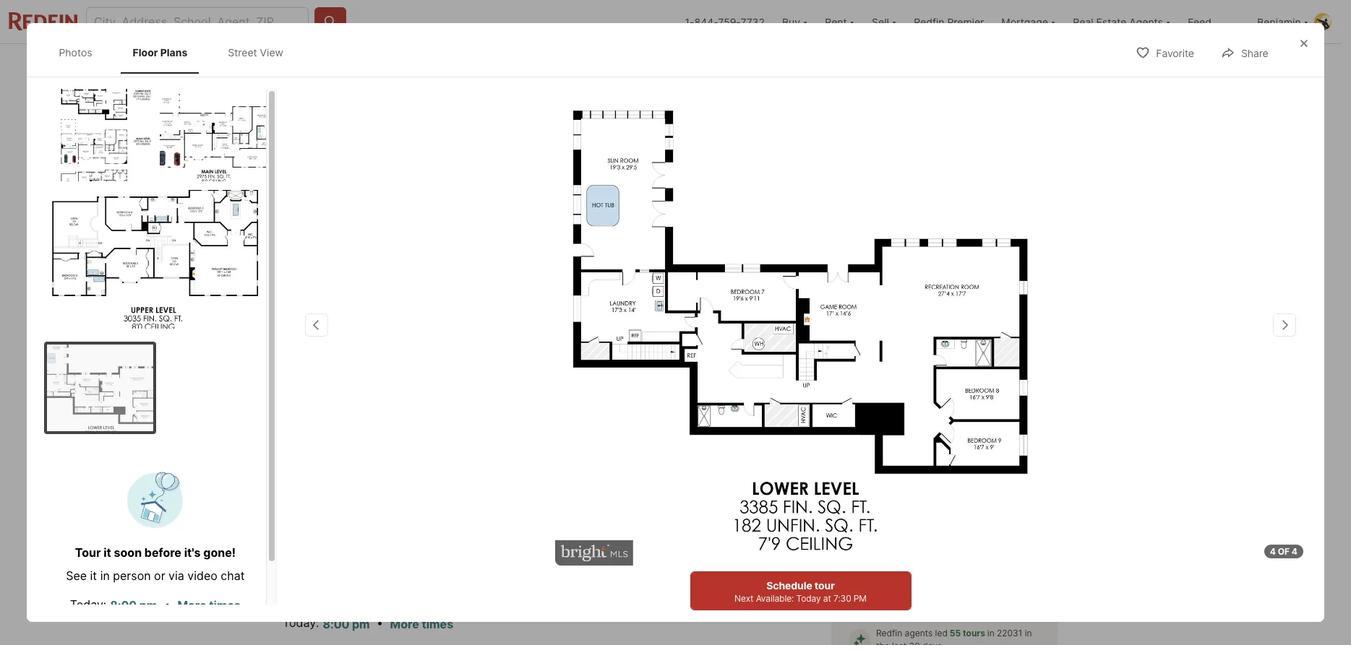 Task type: locate. For each thing, give the bounding box(es) containing it.
3130 barbara ln image
[[555, 87, 1046, 566]]

it
[[104, 546, 111, 560], [90, 569, 97, 583]]

in right see
[[100, 569, 110, 583]]

61
[[986, 375, 997, 387]]

agent
[[995, 436, 1027, 451]]

0 horizontal spatial more times link
[[177, 599, 241, 613]]

1 horizontal spatial 4
[[1292, 547, 1298, 557]]

0 vertical spatial person
[[888, 542, 921, 552]]

redfin
[[914, 16, 945, 28], [909, 436, 945, 451], [876, 628, 903, 639]]

0 horizontal spatial •
[[164, 598, 171, 612]]

1 horizontal spatial today:
[[283, 616, 319, 631]]

2 nov from the left
[[985, 460, 1004, 470]]

nov down tour with a redfin premier agent in the right bottom of the page
[[921, 460, 940, 470]]

1 horizontal spatial 7:30
[[978, 598, 995, 609]]

1 horizontal spatial today: 8:00 pm • more times
[[283, 616, 453, 632]]

tour up oct
[[843, 436, 869, 451]]

image image
[[44, 89, 151, 181], [160, 89, 266, 181], [44, 190, 266, 329], [47, 345, 154, 431]]

person down soon
[[113, 569, 151, 583]]

None button
[[852, 454, 910, 516], [916, 454, 974, 515], [980, 454, 1038, 515], [852, 454, 910, 516], [916, 454, 974, 515], [980, 454, 1038, 515]]

1-844-759-7732
[[685, 16, 765, 28]]

soon
[[114, 546, 142, 560]]

times
[[209, 599, 241, 613], [422, 617, 453, 632]]

• inside dialog
[[164, 598, 171, 612]]

premier
[[947, 16, 984, 28], [948, 436, 992, 451]]

0 vertical spatial pm
[[139, 599, 157, 613]]

1 vertical spatial pm
[[352, 617, 370, 632]]

7:30
[[834, 594, 851, 604], [978, 598, 995, 609]]

0 horizontal spatial schedule tour next available: today at 7:30 pm
[[735, 580, 867, 604]]

tour up see
[[75, 546, 101, 560]]

0 vertical spatial more
[[177, 599, 206, 613]]

0 vertical spatial today: 8:00 pm • more times
[[70, 598, 241, 613]]

pm inside dialog
[[854, 594, 867, 604]]

1 horizontal spatial •
[[377, 616, 383, 631]]

premier inside button
[[947, 16, 984, 28]]

more times link
[[177, 599, 241, 613], [390, 617, 453, 632]]

oct
[[858, 460, 877, 470]]

tab list containing photos
[[44, 32, 309, 73]]

0 horizontal spatial at
[[823, 594, 831, 604]]

it for see
[[90, 569, 97, 583]]

see
[[66, 569, 87, 583]]

today
[[796, 594, 821, 604], [940, 598, 965, 609]]

submit search image
[[323, 14, 338, 29]]

0 horizontal spatial today
[[796, 594, 821, 604]]

led
[[935, 628, 948, 639]]

•
[[164, 598, 171, 612], [377, 616, 383, 631]]

30
[[909, 641, 920, 646]]

0 vertical spatial it
[[104, 546, 111, 560]]

1 vertical spatial it
[[90, 569, 97, 583]]

8:00
[[110, 599, 137, 613], [323, 617, 350, 632]]

today:
[[70, 598, 106, 612], [283, 616, 319, 631]]

view
[[260, 46, 283, 59]]

tab list inside dialog
[[44, 32, 309, 73]]

1 nov from the left
[[921, 460, 940, 470]]

nov down agent
[[985, 460, 1004, 470]]

1 horizontal spatial person
[[888, 542, 921, 552]]

tour
[[843, 436, 869, 451], [853, 542, 876, 552], [75, 546, 101, 560]]

1 vertical spatial more times link
[[390, 617, 453, 632]]

street view tab
[[216, 35, 295, 70]]

redfin inside button
[[914, 16, 945, 28]]

1 vertical spatial today:
[[283, 616, 319, 631]]

pm
[[854, 594, 867, 604], [998, 598, 1011, 609]]

0 vertical spatial redfin
[[914, 16, 945, 28]]

agents
[[905, 628, 933, 639]]

1
[[921, 470, 933, 501]]

in inside "in the last 30 days"
[[1025, 628, 1032, 639]]

nov for 2
[[985, 460, 1004, 470]]

0 horizontal spatial 4
[[1270, 547, 1276, 557]]

gone!
[[203, 546, 236, 560]]

61 photos
[[986, 375, 1034, 387]]

0 vertical spatial today:
[[70, 598, 106, 612]]

0 horizontal spatial 7:30
[[834, 594, 851, 604]]

tour for tour in person
[[853, 542, 876, 552]]

1 horizontal spatial next
[[879, 598, 898, 609]]

tour in person
[[853, 542, 921, 552]]

8:00 pm button
[[109, 597, 158, 615], [322, 615, 371, 634]]

0 horizontal spatial available:
[[756, 594, 794, 604]]

more
[[177, 599, 206, 613], [390, 617, 419, 632]]

tour inside list box
[[853, 542, 876, 552]]

user photo image
[[1315, 13, 1332, 30]]

759-
[[718, 16, 741, 28]]

photos
[[1000, 375, 1034, 387]]

0 horizontal spatial 8:00
[[110, 599, 137, 613]]

0 vertical spatial more times link
[[177, 599, 241, 613]]

more inside dialog
[[177, 599, 206, 613]]

0 horizontal spatial pm
[[854, 594, 867, 604]]

or
[[154, 569, 165, 583]]

8:00 pm button inside dialog
[[109, 597, 158, 615]]

0 horizontal spatial nov
[[921, 460, 940, 470]]

it for tour
[[104, 546, 111, 560]]

1 horizontal spatial 8:00 pm button
[[322, 615, 371, 634]]

1 premier from the top
[[947, 16, 984, 28]]

it right see
[[90, 569, 97, 583]]

1 vertical spatial person
[[113, 569, 151, 583]]

photos
[[59, 46, 92, 59]]

1 horizontal spatial more times link
[[390, 617, 453, 632]]

dialog
[[27, 23, 1324, 641]]

1 vertical spatial •
[[377, 616, 383, 631]]

5 tab from the left
[[675, 47, 746, 82]]

in
[[878, 542, 886, 552], [100, 569, 110, 583], [988, 628, 995, 639], [1025, 628, 1032, 639]]

in right tours
[[988, 628, 995, 639]]

days
[[923, 641, 942, 646]]

3130 barbara ln, fairfax, va 22031 image
[[283, 85, 826, 407], [832, 85, 1058, 243], [832, 249, 1058, 407]]

it left soon
[[104, 546, 111, 560]]

tour down tuesday
[[853, 542, 876, 552]]

nov
[[921, 460, 940, 470], [985, 460, 1004, 470]]

0 horizontal spatial next
[[735, 594, 754, 604]]

share button
[[1209, 38, 1281, 67]]

today: 8:00 pm • more times
[[70, 598, 241, 613], [283, 616, 453, 632]]

1 vertical spatial premier
[[948, 436, 992, 451]]

option
[[935, 531, 1046, 563]]

4 tab from the left
[[559, 47, 675, 82]]

floor plans
[[133, 46, 187, 59]]

1 vertical spatial times
[[422, 617, 453, 632]]

0 vertical spatial premier
[[947, 16, 984, 28]]

22031
[[997, 628, 1023, 639]]

1 horizontal spatial nov
[[985, 460, 1004, 470]]

tour it soon before it's gone!
[[75, 546, 236, 560]]

schedule
[[767, 580, 812, 592], [906, 583, 958, 597]]

pm
[[139, 599, 157, 613], [352, 617, 370, 632]]

times inside dialog
[[209, 599, 241, 613]]

0 vertical spatial times
[[209, 599, 241, 613]]

0 horizontal spatial today:
[[70, 598, 106, 612]]

pm up 22031
[[998, 598, 1011, 609]]

1 horizontal spatial tour
[[961, 583, 984, 597]]

before
[[144, 546, 181, 560]]

in the last 30 days
[[876, 628, 1032, 646]]

in right 22031
[[1025, 628, 1032, 639]]

next
[[735, 594, 754, 604], [879, 598, 898, 609]]

pm down tour in person
[[854, 594, 867, 604]]

tab list
[[44, 32, 309, 73], [283, 44, 758, 82]]

1 horizontal spatial times
[[422, 617, 453, 632]]

dialog containing tour it soon before it's gone!
[[27, 23, 1324, 641]]

see it in person or via video chat
[[66, 569, 245, 583]]

last
[[892, 641, 907, 646]]

tour with a redfin premier agent
[[843, 436, 1027, 451]]

0 horizontal spatial person
[[113, 569, 151, 583]]

share
[[1241, 47, 1269, 59]]

available:
[[756, 594, 794, 604], [900, 598, 938, 609]]

1 horizontal spatial 8:00
[[323, 617, 350, 632]]

1 horizontal spatial more
[[390, 617, 419, 632]]

person down tuesday
[[888, 542, 921, 552]]

31
[[858, 470, 887, 501]]

nov 1
[[921, 460, 940, 501]]

0 horizontal spatial times
[[209, 599, 241, 613]]

2 vertical spatial redfin
[[876, 628, 903, 639]]

tour
[[815, 580, 835, 592], [961, 583, 984, 597]]

via
[[169, 569, 184, 583]]

more times link inside dialog
[[177, 599, 241, 613]]

4 left of
[[1270, 547, 1276, 557]]

0 horizontal spatial pm
[[139, 599, 157, 613]]

schedule tour next available: today at 7:30 pm
[[735, 580, 867, 604], [879, 583, 1011, 609]]

1 vertical spatial 8:00
[[323, 617, 350, 632]]

feed
[[1188, 16, 1212, 28]]

4
[[1270, 547, 1276, 557], [1292, 547, 1298, 557]]

0 vertical spatial 8:00
[[110, 599, 137, 613]]

chat
[[221, 569, 245, 583]]

at
[[823, 594, 831, 604], [967, 598, 975, 609]]

• for 8:00 pm button inside dialog
[[164, 598, 171, 612]]

1-844-759-7732 link
[[685, 16, 765, 28]]

tab
[[283, 47, 369, 82], [369, 47, 449, 82], [449, 47, 559, 82], [559, 47, 675, 82], [675, 47, 746, 82]]

4 right of
[[1292, 547, 1298, 557]]

in down tuesday
[[878, 542, 886, 552]]

0 horizontal spatial it
[[90, 569, 97, 583]]

0 vertical spatial •
[[164, 598, 171, 612]]

1 horizontal spatial it
[[104, 546, 111, 560]]

person
[[888, 542, 921, 552], [113, 569, 151, 583]]

City, Address, School, Agent, ZIP search field
[[86, 7, 309, 36]]

0 horizontal spatial 8:00 pm button
[[109, 597, 158, 615]]

0 horizontal spatial more
[[177, 599, 206, 613]]

more times link for 8:00 pm button inside dialog
[[177, 599, 241, 613]]



Task type: describe. For each thing, give the bounding box(es) containing it.
oct 31 tuesday
[[858, 460, 892, 509]]

at inside dialog
[[823, 594, 831, 604]]

the
[[876, 641, 890, 646]]

floor
[[133, 46, 158, 59]]

street view
[[228, 46, 283, 59]]

in inside dialog
[[100, 569, 110, 583]]

person inside dialog
[[113, 569, 151, 583]]

favorite button
[[1124, 38, 1207, 67]]

tour for tour with a redfin premier agent
[[843, 436, 869, 451]]

0 horizontal spatial tour
[[815, 580, 835, 592]]

1 vertical spatial more
[[390, 617, 419, 632]]

in inside list box
[[878, 542, 886, 552]]

street
[[228, 46, 257, 59]]

1 horizontal spatial pm
[[998, 598, 1011, 609]]

nov for 1
[[921, 460, 940, 470]]

1 horizontal spatial pm
[[352, 617, 370, 632]]

today: inside dialog
[[70, 598, 106, 612]]

map entry image
[[713, 425, 809, 521]]

1 horizontal spatial at
[[967, 598, 975, 609]]

61 photos button
[[953, 367, 1046, 396]]

1 horizontal spatial schedule
[[906, 583, 958, 597]]

7732
[[741, 16, 765, 28]]

1 vertical spatial today: 8:00 pm • more times
[[283, 616, 453, 632]]

2 tab from the left
[[369, 47, 449, 82]]

4 of 4
[[1270, 547, 1298, 557]]

1 horizontal spatial available:
[[900, 598, 938, 609]]

photos tab
[[47, 35, 104, 70]]

1-
[[685, 16, 695, 28]]

it's
[[184, 546, 201, 560]]

redfin premier button
[[905, 0, 993, 43]]

redfin for premier
[[914, 16, 945, 28]]

1 horizontal spatial today
[[940, 598, 965, 609]]

person inside list box
[[888, 542, 921, 552]]

tour for tour it soon before it's gone!
[[75, 546, 101, 560]]

a
[[899, 436, 906, 451]]

feed button
[[1180, 0, 1249, 43]]

tour in person list box
[[843, 531, 1046, 563]]

0 horizontal spatial schedule
[[767, 580, 812, 592]]

55
[[950, 628, 961, 639]]

1 4 from the left
[[1270, 547, 1276, 557]]

2 4 from the left
[[1292, 547, 1298, 557]]

redfin premier
[[914, 16, 984, 28]]

video
[[188, 569, 218, 583]]

2
[[985, 470, 1001, 501]]

tours
[[963, 628, 986, 639]]

• for the right 8:00 pm button
[[377, 616, 383, 631]]

844-
[[695, 16, 718, 28]]

with
[[872, 436, 896, 451]]

plans
[[160, 46, 187, 59]]

tuesday
[[858, 500, 892, 509]]

today inside dialog
[[796, 594, 821, 604]]

favorite
[[1156, 47, 1194, 59]]

floor plans tab
[[121, 35, 199, 70]]

redfin agents led 55 tours in 22031
[[876, 628, 1023, 639]]

0 horizontal spatial today: 8:00 pm • more times
[[70, 598, 241, 613]]

3 tab from the left
[[449, 47, 559, 82]]

1 tab from the left
[[283, 47, 369, 82]]

nov 2
[[985, 460, 1004, 501]]

of
[[1278, 547, 1290, 557]]

redfin for agents
[[876, 628, 903, 639]]

2 premier from the top
[[948, 436, 992, 451]]

1 vertical spatial redfin
[[909, 436, 945, 451]]

more times link for the right 8:00 pm button
[[390, 617, 453, 632]]

1 horizontal spatial schedule tour next available: today at 7:30 pm
[[879, 583, 1011, 609]]



Task type: vqa. For each thing, say whether or not it's contained in the screenshot.
right Next
yes



